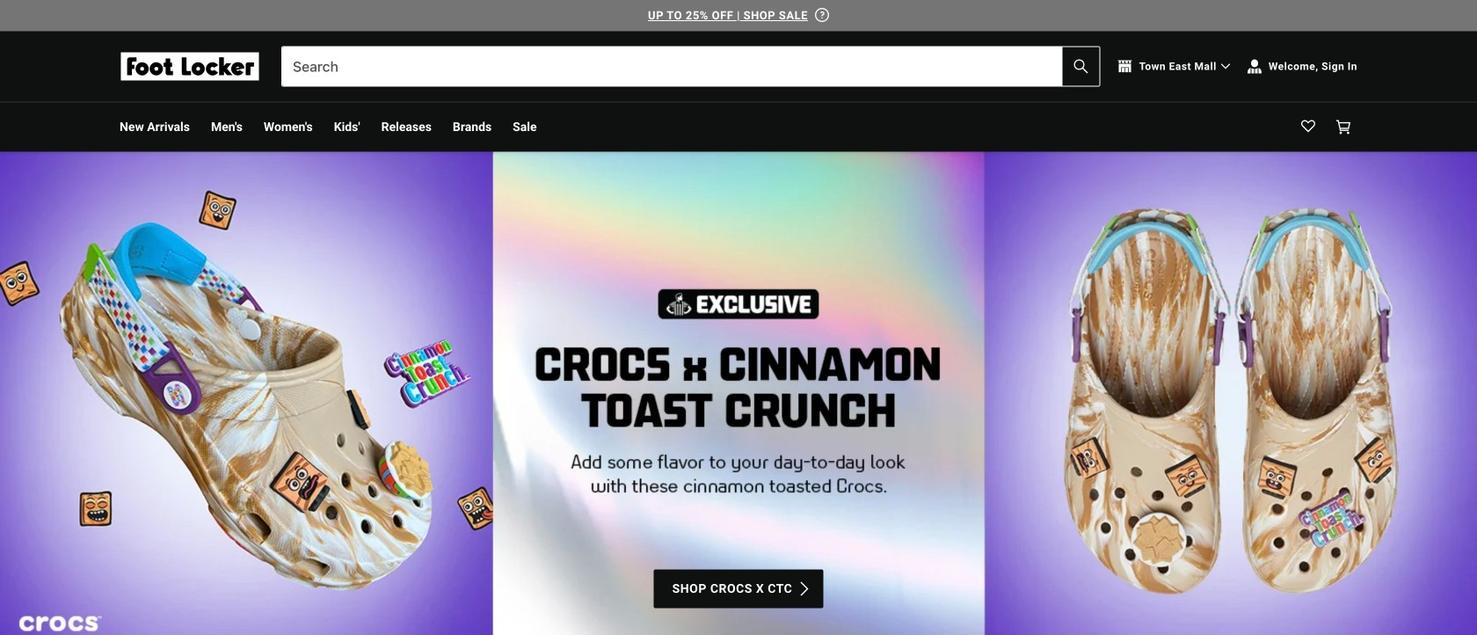 Task type: vqa. For each thing, say whether or not it's contained in the screenshot.
search field
yes



Task type: locate. For each thing, give the bounding box(es) containing it.
toolbar
[[120, 102, 987, 152]]

search submit image
[[1075, 59, 1089, 73]]

None search field
[[282, 46, 1101, 87]]



Task type: describe. For each thing, give the bounding box(es) containing it.
foot locker logo links to the home page image
[[120, 52, 260, 80]]

primary element
[[106, 102, 1372, 152]]

my favorites image
[[1302, 120, 1316, 134]]

Search search field
[[282, 47, 1100, 86]]

cart: 0 items image
[[1337, 120, 1351, 134]]

more information about up to 25% off | shop sale promotion image
[[815, 8, 830, 22]]

add some flavor to your day-to-day look with these cinnamon toasted crocs. shop crocs x ctc image
[[0, 152, 1478, 635]]



